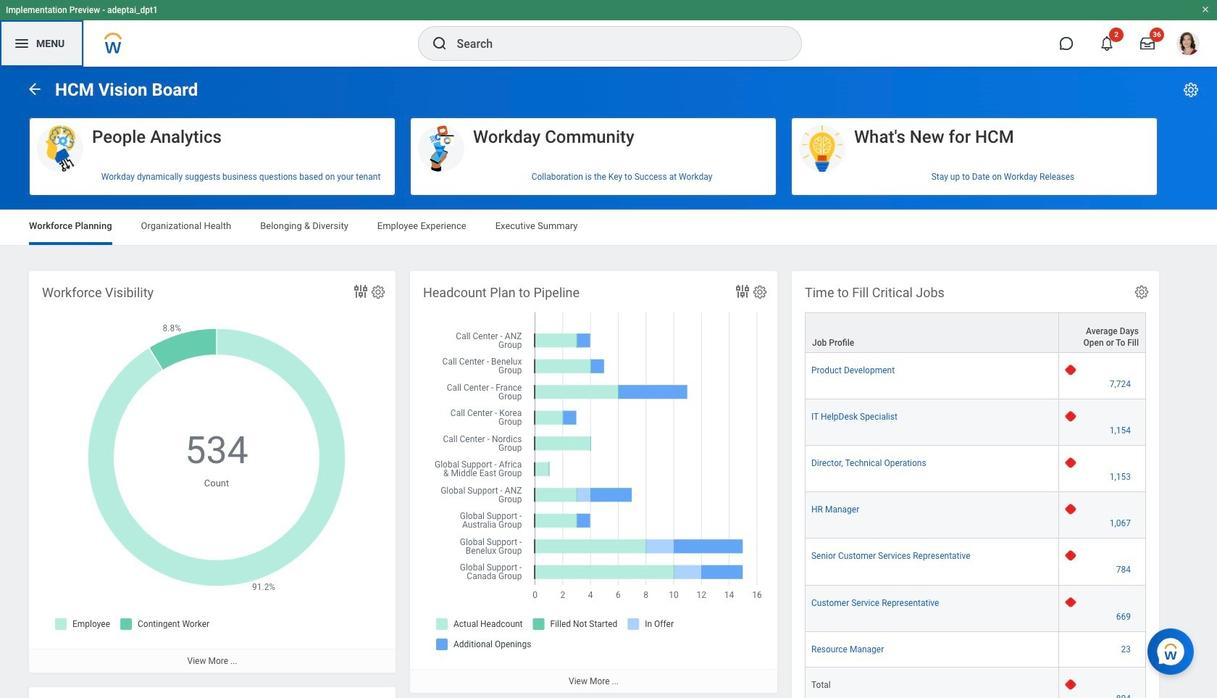 Task type: describe. For each thing, give the bounding box(es) containing it.
8 row from the top
[[805, 632, 1147, 667]]

Search Workday  search field
[[457, 28, 772, 59]]

justify image
[[13, 35, 30, 52]]

total element
[[812, 677, 831, 690]]

9 row from the top
[[805, 667, 1147, 698]]

headcount plan to pipeline element
[[410, 271, 778, 693]]

configure and view chart data image
[[352, 283, 370, 300]]

close environment banner image
[[1202, 5, 1211, 14]]

search image
[[431, 35, 448, 52]]

profile logan mcneil image
[[1177, 32, 1201, 58]]

5 row from the top
[[805, 493, 1147, 539]]

configure workforce visibility image
[[370, 284, 386, 300]]



Task type: locate. For each thing, give the bounding box(es) containing it.
3 row from the top
[[805, 400, 1147, 446]]

banner
[[0, 0, 1218, 67]]

notifications large image
[[1101, 36, 1115, 51]]

6 row from the top
[[805, 539, 1147, 585]]

configure headcount plan to pipeline image
[[753, 284, 768, 300]]

1 row from the top
[[805, 313, 1147, 353]]

average days open or to fill image
[[1066, 693, 1140, 698]]

2 row from the top
[[805, 353, 1147, 400]]

main content
[[0, 67, 1218, 698]]

4 row from the top
[[805, 446, 1147, 493]]

turnover by executive group element
[[29, 687, 396, 698]]

row
[[805, 313, 1147, 353], [805, 353, 1147, 400], [805, 400, 1147, 446], [805, 446, 1147, 493], [805, 493, 1147, 539], [805, 539, 1147, 585], [805, 585, 1147, 632], [805, 632, 1147, 667], [805, 667, 1147, 698]]

7 row from the top
[[805, 585, 1147, 632]]

workforce visibility element
[[29, 271, 396, 673]]

time to fill critical jobs element
[[792, 271, 1160, 698]]

previous page image
[[26, 80, 43, 98]]

inbox large image
[[1141, 36, 1156, 51]]

tab list
[[14, 210, 1203, 245]]

configure this page image
[[1183, 81, 1201, 99]]

configure and view chart data image
[[734, 283, 752, 300]]



Task type: vqa. For each thing, say whether or not it's contained in the screenshot.
Start Off
no



